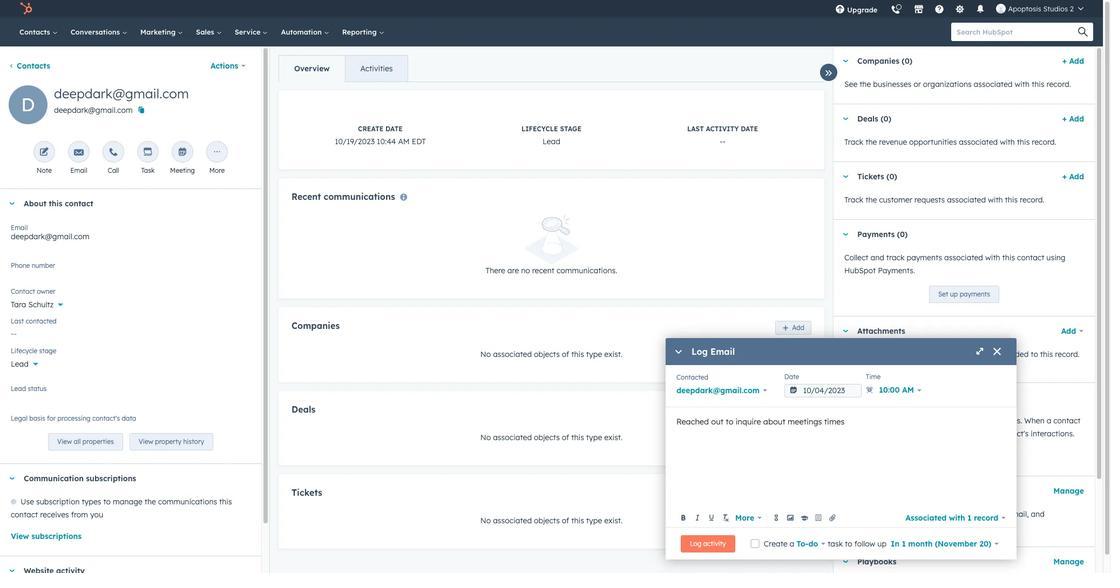 Task type: describe. For each thing, give the bounding box(es) containing it.
schultz
[[28, 300, 54, 310]]

MM/DD/YYYY text field
[[785, 384, 862, 398]]

marketplaces button
[[908, 0, 931, 17]]

stage
[[39, 347, 56, 355]]

0 vertical spatial contacts
[[19, 28, 52, 36]]

out
[[712, 417, 724, 427]]

hubspot inside attribute contacts created to marketing activities. when a contact is created, hubspot gives credit to all that contact's interactions.
[[884, 429, 915, 439]]

Phone number text field
[[11, 260, 251, 281]]

2 horizontal spatial date
[[785, 373, 800, 381]]

a inside attribute contacts created to marketing activities. when a contact is created, hubspot gives credit to all that contact's interactions.
[[1047, 416, 1052, 426]]

your
[[934, 350, 950, 359]]

view property history
[[139, 438, 204, 446]]

caret image for deals (0)
[[843, 118, 849, 120]]

tara schultz
[[11, 300, 54, 310]]

requests
[[915, 195, 946, 205]]

lists
[[861, 509, 874, 519]]

all inside attribute contacts created to marketing activities. when a contact is created, hubspot gives credit to all that contact's interactions.
[[970, 429, 978, 439]]

+ add for track the revenue opportunities associated with this record.
[[1063, 114, 1085, 124]]

created,
[[853, 429, 882, 439]]

set up payments link
[[930, 286, 1000, 303]]

track for track the revenue opportunities associated with this record.
[[845, 137, 864, 147]]

lead inside lifecycle stage lead
[[543, 137, 561, 146]]

companies for companies (0)
[[858, 56, 900, 66]]

is
[[845, 429, 851, 439]]

collect and track payments associated with this contact using hubspot payments.
[[845, 253, 1066, 276]]

log activity
[[690, 539, 726, 548]]

+ add button for track the customer requests associated with this record.
[[1063, 170, 1085, 183]]

up inside set up payments link
[[951, 290, 959, 298]]

view for view property history
[[139, 438, 153, 446]]

contact's inside attribute contacts created to marketing activities. when a contact is created, hubspot gives credit to all that contact's interactions.
[[997, 429, 1029, 439]]

log for log activity
[[690, 539, 702, 548]]

0 vertical spatial contacts link
[[13, 17, 64, 46]]

phone number
[[11, 261, 55, 270]]

payments
[[858, 230, 895, 239]]

view subscriptions button
[[11, 530, 82, 543]]

contacted
[[26, 317, 57, 325]]

to inside use subscription types to manage the communications this contact receives from you
[[103, 497, 111, 507]]

properties
[[83, 438, 114, 446]]

call image
[[109, 147, 118, 158]]

last for last contacted
[[11, 317, 24, 325]]

use for subscription
[[21, 497, 34, 507]]

call
[[108, 166, 119, 175]]

add button for companies
[[776, 321, 812, 335]]

when
[[1025, 416, 1045, 426]]

collect
[[845, 253, 869, 263]]

add inside popup button
[[1062, 326, 1077, 336]]

revenue
[[880, 137, 908, 147]]

navigation containing overview
[[279, 55, 409, 82]]

caret image for about this contact
[[9, 202, 15, 205]]

view for view subscriptions
[[11, 532, 29, 541]]

this inside use lists to segment this record for reporting, email, and automation.
[[919, 509, 932, 519]]

activities link
[[345, 56, 408, 82]]

+ add button for track the revenue opportunities associated with this record.
[[1063, 112, 1085, 125]]

lifecycle for lifecycle stage
[[11, 347, 37, 355]]

lead for lead status
[[11, 385, 26, 393]]

in
[[891, 539, 900, 549]]

files
[[874, 350, 888, 359]]

no associated objects of this type exist. for tickets
[[481, 516, 623, 526]]

notifications button
[[972, 0, 991, 17]]

deepdark@gmail.com button
[[677, 383, 768, 398]]

0 horizontal spatial up
[[878, 539, 887, 549]]

do
[[809, 539, 819, 549]]

hubspot inside collect and track payments associated with this contact using hubspot payments.
[[845, 266, 876, 276]]

1 inside popup button
[[902, 539, 907, 549]]

payments (0) button
[[834, 220, 1081, 249]]

activity
[[706, 125, 739, 133]]

payments inside collect and track payments associated with this contact using hubspot payments.
[[907, 253, 943, 263]]

exist. for deals
[[605, 433, 623, 442]]

settings image
[[956, 5, 966, 15]]

+ for track the customer requests associated with this record.
[[1063, 172, 1068, 182]]

type for companies
[[587, 349, 603, 359]]

no associated objects of this type exist. for companies
[[481, 349, 623, 359]]

caret image for companies (0)
[[843, 60, 849, 62]]

caret image for attachments
[[843, 330, 849, 333]]

about
[[24, 199, 46, 209]]

to inside use lists to segment this record for reporting, email, and automation.
[[877, 509, 884, 519]]

overview link
[[279, 56, 345, 82]]

this inside collect and track payments associated with this contact using hubspot payments.
[[1003, 253, 1016, 263]]

view for view all properties
[[57, 438, 72, 446]]

deals (0)
[[858, 114, 892, 124]]

processing
[[58, 414, 91, 422]]

contacts
[[879, 416, 910, 426]]

2 vertical spatial email
[[711, 346, 735, 357]]

tickets (0) button
[[834, 162, 1059, 191]]

conversations link
[[64, 17, 134, 46]]

the for revenue
[[866, 137, 878, 147]]

type for tickets
[[587, 516, 603, 526]]

deepdark@gmail.com inside popup button
[[677, 386, 760, 395]]

communication subscriptions
[[24, 474, 136, 484]]

create for date
[[358, 125, 384, 133]]

+ add for track the customer requests associated with this record.
[[1063, 172, 1085, 182]]

legal
[[11, 414, 28, 422]]

upgrade image
[[836, 5, 846, 15]]

deals for deals (0)
[[858, 114, 879, 124]]

to right out
[[726, 417, 734, 427]]

+ for see the businesses or organizations associated with this record.
[[1063, 56, 1068, 66]]

the inside use subscription types to manage the communications this contact receives from you
[[145, 497, 156, 507]]

caret image for payments (0)
[[843, 233, 849, 236]]

credit
[[938, 429, 959, 439]]

tara schultz button
[[11, 294, 251, 312]]

subscriptions for communication subscriptions
[[86, 474, 136, 484]]

segment
[[886, 509, 917, 519]]

with for track the customer requests associated with this record.
[[989, 195, 1004, 205]]

the for customer
[[866, 195, 878, 205]]

for inside use lists to segment this record for reporting, email, and automation.
[[959, 509, 969, 519]]

am inside create date 10/19/2023 10:44 am edt
[[398, 137, 410, 146]]

tickets for tickets (0)
[[858, 172, 885, 182]]

last activity date --
[[688, 125, 759, 146]]

0 vertical spatial more
[[209, 166, 225, 175]]

menu containing apoptosis studios 2
[[829, 0, 1091, 21]]

to up the credit
[[941, 416, 948, 426]]

caret image down view subscriptions button
[[9, 570, 15, 573]]

task
[[141, 166, 155, 175]]

studios
[[1044, 4, 1069, 13]]

phone
[[11, 261, 30, 270]]

stage
[[560, 125, 582, 133]]

of for tickets
[[562, 516, 570, 526]]

reached
[[677, 417, 709, 427]]

uploaded
[[996, 350, 1029, 359]]

objects for companies
[[534, 349, 560, 359]]

hubspot link
[[13, 2, 41, 15]]

minimize dialog image
[[675, 348, 683, 357]]

use lists to segment this record for reporting, email, and automation.
[[845, 509, 1045, 532]]

exist. for companies
[[605, 349, 623, 359]]

no associated objects of this type exist. for deals
[[481, 433, 623, 442]]

calling icon image
[[892, 5, 901, 15]]

communication
[[24, 474, 84, 484]]

edt
[[412, 137, 426, 146]]

marketing
[[951, 416, 987, 426]]

email for email
[[70, 166, 87, 175]]

apoptosis studios 2 button
[[991, 0, 1091, 17]]

track the revenue opportunities associated with this record.
[[845, 137, 1057, 147]]

calling icon button
[[887, 1, 906, 17]]

more inside popup button
[[736, 513, 755, 523]]

view subscriptions
[[11, 532, 82, 541]]

(0) for companies (0)
[[902, 56, 913, 66]]

the for files
[[860, 350, 872, 359]]

subscriptions for view subscriptions
[[31, 532, 82, 541]]

see for see the businesses or organizations associated with this record.
[[845, 79, 858, 89]]

task image
[[143, 147, 153, 158]]

to right uploaded
[[1032, 350, 1039, 359]]

businesses
[[874, 79, 912, 89]]

payments.
[[879, 266, 916, 276]]

note image
[[39, 147, 49, 158]]

and inside use lists to segment this record for reporting, email, and automation.
[[1032, 509, 1045, 519]]

(0) for deals (0)
[[881, 114, 892, 124]]

associated
[[906, 513, 947, 523]]

0 vertical spatial for
[[47, 414, 56, 422]]

meeting
[[170, 166, 195, 175]]

2 manage from the top
[[1054, 557, 1085, 567]]

contact inside attribute contacts created to marketing activities. when a contact is created, hubspot gives credit to all that contact's interactions.
[[1054, 416, 1081, 426]]

there are no recent communications.
[[486, 266, 618, 276]]

+ for track the revenue opportunities associated with this record.
[[1063, 114, 1068, 124]]

0 horizontal spatial or
[[914, 79, 922, 89]]

apoptosis studios 2
[[1009, 4, 1075, 13]]

to-
[[797, 539, 809, 549]]

payments (0)
[[858, 230, 908, 239]]

tara schultz image
[[997, 4, 1007, 14]]

2 - from the left
[[723, 137, 726, 146]]

use for lists
[[845, 509, 858, 519]]

date inside last activity date --
[[741, 125, 759, 133]]

with for track the revenue opportunities associated with this record.
[[1001, 137, 1016, 147]]

settings link
[[949, 0, 972, 17]]

automation.
[[845, 522, 888, 532]]

1 - from the left
[[720, 137, 723, 146]]

gives
[[918, 429, 936, 439]]

10:44
[[377, 137, 396, 146]]

1 vertical spatial payments
[[960, 290, 991, 298]]

add button for deals
[[776, 404, 812, 418]]

set
[[939, 290, 949, 298]]

caret image for communication subscriptions
[[9, 477, 15, 480]]

companies (0) button
[[834, 46, 1059, 76]]

lead status
[[11, 385, 47, 393]]

property
[[155, 438, 182, 446]]

1 vertical spatial contacts
[[17, 61, 50, 71]]

email deepdark@gmail.com
[[11, 224, 90, 241]]

1 horizontal spatial communications
[[324, 191, 395, 202]]

attached
[[890, 350, 922, 359]]



Task type: locate. For each thing, give the bounding box(es) containing it.
caret image up times
[[843, 396, 849, 399]]

email inside email deepdark@gmail.com
[[11, 224, 28, 232]]

2 see from the top
[[845, 350, 858, 359]]

1 vertical spatial deals
[[292, 404, 316, 415]]

1 right in at the right bottom of the page
[[902, 539, 907, 549]]

or right businesses
[[914, 79, 922, 89]]

associated with 1 record
[[906, 513, 999, 523]]

see
[[845, 79, 858, 89], [845, 350, 858, 359]]

email down email icon
[[70, 166, 87, 175]]

3 no associated objects of this type exist. from the top
[[481, 516, 623, 526]]

1 vertical spatial contacts link
[[9, 61, 50, 71]]

2 no from the top
[[481, 433, 491, 442]]

0 vertical spatial lead
[[543, 137, 561, 146]]

2 vertical spatial no associated objects of this type exist.
[[481, 516, 623, 526]]

1 + from the top
[[1063, 56, 1068, 66]]

1 vertical spatial contact's
[[997, 429, 1029, 439]]

reporting,
[[971, 509, 1006, 519]]

log email
[[692, 346, 735, 357]]

actions button
[[204, 55, 253, 77]]

opportunities
[[910, 137, 958, 147]]

lifecycle left stage at the bottom left of page
[[11, 347, 37, 355]]

reporting link
[[336, 17, 391, 46]]

tickets inside dropdown button
[[858, 172, 885, 182]]

use left 'subscription'
[[21, 497, 34, 507]]

record inside popup button
[[975, 513, 999, 523]]

lifecycle for lifecycle stage lead
[[522, 125, 558, 133]]

record.
[[1047, 79, 1072, 89], [1033, 137, 1057, 147], [1021, 195, 1045, 205], [1056, 350, 1080, 359]]

caret image inside deals (0) dropdown button
[[843, 118, 849, 120]]

with for collect and track payments associated with this contact using hubspot payments.
[[986, 253, 1001, 263]]

0 horizontal spatial create
[[358, 125, 384, 133]]

1 vertical spatial no associated objects of this type exist.
[[481, 433, 623, 442]]

to down marketing
[[961, 429, 968, 439]]

0 horizontal spatial hubspot
[[845, 266, 876, 276]]

communications inside use subscription types to manage the communications this contact receives from you
[[158, 497, 217, 507]]

0 horizontal spatial email
[[11, 224, 28, 232]]

lead for lead
[[11, 359, 29, 369]]

close dialog image
[[994, 348, 1002, 357]]

0 vertical spatial up
[[951, 290, 959, 298]]

contact for contact create attribution
[[858, 393, 888, 402]]

companies inside dropdown button
[[858, 56, 900, 66]]

contact's left data
[[92, 414, 120, 422]]

3 objects from the top
[[534, 516, 560, 526]]

there
[[486, 266, 506, 276]]

add
[[1070, 56, 1085, 66], [1070, 114, 1085, 124], [1070, 172, 1085, 182], [793, 323, 805, 331], [1062, 326, 1077, 336], [793, 407, 805, 415]]

0 vertical spatial + add
[[1063, 56, 1085, 66]]

0 vertical spatial type
[[587, 349, 603, 359]]

caret image down task
[[843, 561, 849, 563]]

0 vertical spatial objects
[[534, 349, 560, 359]]

marketing link
[[134, 17, 190, 46]]

data
[[122, 414, 136, 422]]

lifecycle
[[522, 125, 558, 133], [11, 347, 37, 355]]

record up 20)
[[975, 513, 999, 523]]

2 vertical spatial + add button
[[1063, 170, 1085, 183]]

0 vertical spatial manage link
[[1054, 485, 1085, 498]]

1 vertical spatial no
[[481, 433, 491, 442]]

20)
[[980, 539, 992, 549]]

2 type from the top
[[587, 433, 603, 442]]

1 horizontal spatial date
[[741, 125, 759, 133]]

1 vertical spatial manage link
[[1054, 555, 1085, 568]]

lifecycle stage
[[11, 347, 56, 355]]

1 vertical spatial use
[[845, 509, 858, 519]]

search image
[[1079, 27, 1089, 37]]

0 vertical spatial companies
[[858, 56, 900, 66]]

deals inside deals (0) dropdown button
[[858, 114, 879, 124]]

0 vertical spatial of
[[562, 349, 570, 359]]

0 horizontal spatial lifecycle
[[11, 347, 37, 355]]

companies
[[858, 56, 900, 66], [292, 320, 340, 331]]

a up 'interactions.'
[[1047, 416, 1052, 426]]

task to follow up
[[826, 539, 889, 549]]

to left "your"
[[924, 350, 932, 359]]

task
[[828, 539, 843, 549]]

0 horizontal spatial date
[[386, 125, 403, 133]]

communications
[[324, 191, 395, 202], [158, 497, 217, 507]]

log inside button
[[690, 539, 702, 548]]

(0) up customer
[[887, 172, 898, 182]]

caret image
[[843, 60, 849, 62], [843, 118, 849, 120], [843, 175, 849, 178], [9, 202, 15, 205], [843, 330, 849, 333], [843, 396, 849, 399]]

caret image
[[843, 233, 849, 236], [9, 477, 15, 480], [843, 561, 849, 563], [9, 570, 15, 573]]

up right set
[[951, 290, 959, 298]]

all left properties
[[74, 438, 81, 446]]

(0) up businesses
[[902, 56, 913, 66]]

lifecycle inside lifecycle stage lead
[[522, 125, 558, 133]]

caret image inside playbooks dropdown button
[[843, 561, 849, 563]]

email for email deepdark@gmail.com
[[11, 224, 28, 232]]

contact for contact owner
[[11, 287, 35, 296]]

caret image inside 'communication subscriptions' dropdown button
[[9, 477, 15, 480]]

contact inside collect and track payments associated with this contact using hubspot payments.
[[1018, 253, 1045, 263]]

2 objects from the top
[[534, 433, 560, 442]]

caret image for playbooks
[[843, 561, 849, 563]]

0 vertical spatial + add button
[[1063, 55, 1085, 68]]

are
[[508, 266, 519, 276]]

caret image left about
[[9, 202, 15, 205]]

tara
[[11, 300, 26, 310]]

caret image left companies (0)
[[843, 60, 849, 62]]

contact left using
[[1018, 253, 1045, 263]]

last for last activity date --
[[688, 125, 704, 133]]

caret image up collect
[[843, 233, 849, 236]]

2 vertical spatial +
[[1063, 172, 1068, 182]]

no for deals
[[481, 433, 491, 442]]

to right lists
[[877, 509, 884, 519]]

0 horizontal spatial view
[[11, 532, 29, 541]]

contact inside use subscription types to manage the communications this contact receives from you
[[11, 510, 38, 520]]

0 horizontal spatial contact's
[[92, 414, 120, 422]]

2 vertical spatial + add
[[1063, 172, 1085, 182]]

1 horizontal spatial hubspot
[[884, 429, 915, 439]]

1 vertical spatial subscriptions
[[31, 532, 82, 541]]

use inside use subscription types to manage the communications this contact receives from you
[[21, 497, 34, 507]]

1 vertical spatial lifecycle
[[11, 347, 37, 355]]

2 exist. from the top
[[605, 433, 623, 442]]

automation
[[281, 28, 324, 36]]

caret image for tickets (0)
[[843, 175, 849, 178]]

up left in at the right bottom of the page
[[878, 539, 887, 549]]

1 vertical spatial objects
[[534, 433, 560, 442]]

times
[[825, 417, 845, 427]]

reporting
[[342, 28, 379, 36]]

contact up email deepdark@gmail.com
[[65, 199, 93, 209]]

contacts link
[[13, 17, 64, 46], [9, 61, 50, 71]]

2 vertical spatial exist.
[[605, 516, 623, 526]]

1 horizontal spatial and
[[1032, 509, 1045, 519]]

1 vertical spatial companies
[[292, 320, 340, 331]]

activities
[[361, 64, 393, 73]]

am inside "popup button"
[[903, 385, 915, 395]]

0 vertical spatial tickets
[[858, 172, 885, 182]]

no for companies
[[481, 349, 491, 359]]

Search HubSpot search field
[[952, 23, 1084, 41]]

last down tara
[[11, 317, 24, 325]]

(0) for tickets (0)
[[887, 172, 898, 182]]

create left to-
[[764, 539, 788, 549]]

0 horizontal spatial all
[[74, 438, 81, 446]]

track down tickets (0)
[[845, 195, 864, 205]]

1 vertical spatial +
[[1063, 114, 1068, 124]]

create date 10/19/2023 10:44 am edt
[[335, 125, 426, 146]]

subscriptions up manage
[[86, 474, 136, 484]]

0 vertical spatial no associated objects of this type exist.
[[481, 349, 623, 359]]

1 no associated objects of this type exist. from the top
[[481, 349, 623, 359]]

contacts
[[19, 28, 52, 36], [17, 61, 50, 71]]

am left edt
[[398, 137, 410, 146]]

2 no associated objects of this type exist. from the top
[[481, 433, 623, 442]]

this
[[1032, 79, 1045, 89], [1018, 137, 1030, 147], [1006, 195, 1018, 205], [49, 199, 63, 209], [1003, 253, 1016, 263], [572, 349, 584, 359], [1041, 350, 1054, 359], [572, 433, 584, 442], [219, 497, 232, 507], [919, 509, 932, 519], [572, 516, 584, 526]]

meeting image
[[178, 147, 187, 158]]

1 objects from the top
[[534, 349, 560, 359]]

1 vertical spatial of
[[562, 433, 570, 442]]

contacted
[[677, 373, 709, 381]]

caret image left 'communication'
[[9, 477, 15, 480]]

follow
[[855, 539, 876, 549]]

0 horizontal spatial communications
[[158, 497, 217, 507]]

1 horizontal spatial view
[[57, 438, 72, 446]]

2 manage link from the top
[[1054, 555, 1085, 568]]

contact up tara
[[11, 287, 35, 296]]

or
[[914, 79, 922, 89], [986, 350, 994, 359]]

10/19/2023
[[335, 137, 375, 146]]

caret image for contact create attribution
[[843, 396, 849, 399]]

0 vertical spatial subscriptions
[[86, 474, 136, 484]]

am right 10:00
[[903, 385, 915, 395]]

0 vertical spatial no
[[481, 349, 491, 359]]

1 horizontal spatial all
[[970, 429, 978, 439]]

track down deals (0)
[[845, 137, 864, 147]]

upgrade
[[848, 5, 878, 14]]

email down about
[[11, 224, 28, 232]]

companies for companies
[[292, 320, 340, 331]]

2 add button from the top
[[776, 404, 812, 418]]

time
[[866, 373, 881, 381]]

the right manage
[[145, 497, 156, 507]]

0 horizontal spatial a
[[790, 539, 795, 549]]

view property history link
[[129, 433, 213, 451]]

0 vertical spatial last
[[688, 125, 704, 133]]

3 + add button from the top
[[1063, 170, 1085, 183]]

1 horizontal spatial use
[[845, 509, 858, 519]]

view inside button
[[11, 532, 29, 541]]

date right activity
[[741, 125, 759, 133]]

1 vertical spatial + add
[[1063, 114, 1085, 124]]

+ add button for see the businesses or organizations associated with this record.
[[1063, 55, 1085, 68]]

notifications image
[[976, 5, 986, 15]]

1 track from the top
[[845, 137, 864, 147]]

view all properties link
[[48, 433, 123, 451]]

1 vertical spatial see
[[845, 350, 858, 359]]

email,
[[1008, 509, 1030, 519]]

1 vertical spatial type
[[587, 433, 603, 442]]

+
[[1063, 56, 1068, 66], [1063, 114, 1068, 124], [1063, 172, 1068, 182]]

3 of from the top
[[562, 516, 570, 526]]

(0) for payments (0)
[[898, 230, 908, 239]]

contact create attribution button
[[834, 383, 1085, 412]]

+ add for see the businesses or organizations associated with this record.
[[1063, 56, 1085, 66]]

2 vertical spatial no
[[481, 516, 491, 526]]

lead
[[543, 137, 561, 146], [11, 359, 29, 369], [11, 385, 26, 393]]

deals for deals
[[292, 404, 316, 415]]

the left files
[[860, 350, 872, 359]]

attachments button
[[834, 317, 1051, 346]]

1 manage link from the top
[[1054, 485, 1085, 498]]

reached out to inquire about meetings times
[[677, 417, 845, 427]]

see down companies (0)
[[845, 79, 858, 89]]

no for tickets
[[481, 516, 491, 526]]

see left files
[[845, 350, 858, 359]]

hubspot
[[845, 266, 876, 276], [884, 429, 915, 439]]

2 vertical spatial type
[[587, 516, 603, 526]]

1 vertical spatial last
[[11, 317, 24, 325]]

1 vertical spatial and
[[1032, 509, 1045, 519]]

log left activity
[[690, 539, 702, 548]]

(0) up revenue at top right
[[881, 114, 892, 124]]

lead left status
[[11, 385, 26, 393]]

track for track the customer requests associated with this record.
[[845, 195, 864, 205]]

0 vertical spatial deals
[[858, 114, 879, 124]]

0 vertical spatial and
[[871, 253, 885, 263]]

use left lists
[[845, 509, 858, 519]]

1 vertical spatial track
[[845, 195, 864, 205]]

to right task
[[846, 539, 853, 549]]

of for companies
[[562, 349, 570, 359]]

0 horizontal spatial subscriptions
[[31, 532, 82, 541]]

lead inside popup button
[[11, 359, 29, 369]]

attribution
[[916, 393, 957, 402]]

3 exist. from the top
[[605, 516, 623, 526]]

1 horizontal spatial contact
[[858, 393, 888, 402]]

deals
[[858, 114, 879, 124], [292, 404, 316, 415]]

help image
[[935, 5, 945, 15]]

record inside use lists to segment this record for reporting, email, and automation.
[[934, 509, 957, 519]]

to right 'types'
[[103, 497, 111, 507]]

1 vertical spatial log
[[690, 539, 702, 548]]

objects for deals
[[534, 433, 560, 442]]

1 up (november
[[968, 513, 972, 523]]

caret image inside companies (0) dropdown button
[[843, 60, 849, 62]]

with inside popup button
[[950, 513, 966, 523]]

with
[[1015, 79, 1030, 89], [1001, 137, 1016, 147], [989, 195, 1004, 205], [986, 253, 1001, 263], [950, 513, 966, 523]]

add button
[[776, 321, 812, 335], [776, 404, 812, 418]]

1 horizontal spatial more
[[736, 513, 755, 523]]

hubspot image
[[19, 2, 32, 15]]

expand dialog image
[[976, 348, 985, 357]]

contact's down activities.
[[997, 429, 1029, 439]]

2 + add button from the top
[[1063, 112, 1085, 125]]

1 vertical spatial more
[[736, 513, 755, 523]]

communication subscriptions button
[[0, 464, 246, 493]]

caret image inside contact create attribution dropdown button
[[843, 396, 849, 399]]

2 track from the top
[[845, 195, 864, 205]]

email up the deepdark@gmail.com popup button
[[711, 346, 735, 357]]

3 + from the top
[[1063, 172, 1068, 182]]

2 + add from the top
[[1063, 114, 1085, 124]]

last left activity
[[688, 125, 704, 133]]

note
[[37, 166, 52, 175]]

1 horizontal spatial for
[[959, 509, 969, 519]]

caret image inside the tickets (0) dropdown button
[[843, 175, 849, 178]]

search button
[[1073, 23, 1094, 41]]

apoptosis
[[1009, 4, 1042, 13]]

a left to-
[[790, 539, 795, 549]]

or right expand dialog image
[[986, 350, 994, 359]]

2 horizontal spatial view
[[139, 438, 153, 446]]

the for businesses
[[860, 79, 872, 89]]

1 no from the top
[[481, 349, 491, 359]]

contact inside dropdown button
[[65, 199, 93, 209]]

0 horizontal spatial use
[[21, 497, 34, 507]]

0 vertical spatial track
[[845, 137, 864, 147]]

contact left receives at the left bottom
[[11, 510, 38, 520]]

1 type from the top
[[587, 349, 603, 359]]

log
[[692, 346, 708, 357], [690, 539, 702, 548]]

for right basis
[[47, 414, 56, 422]]

that
[[980, 429, 995, 439]]

associated inside collect and track payments associated with this contact using hubspot payments.
[[945, 253, 984, 263]]

to-do
[[797, 539, 819, 549]]

caret image left tickets (0)
[[843, 175, 849, 178]]

type for deals
[[587, 433, 603, 442]]

the down tickets (0)
[[866, 195, 878, 205]]

3 type from the top
[[587, 516, 603, 526]]

lead down lifecycle stage
[[11, 359, 29, 369]]

(0) up track
[[898, 230, 908, 239]]

log for log email
[[692, 346, 708, 357]]

last inside last activity date --
[[688, 125, 704, 133]]

log right minimize dialog icon
[[692, 346, 708, 357]]

0 horizontal spatial tickets
[[292, 487, 322, 498]]

subscriptions down receives at the left bottom
[[31, 532, 82, 541]]

the
[[860, 79, 872, 89], [866, 137, 878, 147], [866, 195, 878, 205], [860, 350, 872, 359], [145, 497, 156, 507]]

0 vertical spatial log
[[692, 346, 708, 357]]

more image
[[212, 147, 222, 158]]

1 horizontal spatial or
[[986, 350, 994, 359]]

track the customer requests associated with this record.
[[845, 195, 1045, 205]]

contact
[[65, 199, 93, 209], [1018, 253, 1045, 263], [1054, 416, 1081, 426], [11, 510, 38, 520]]

10:00
[[880, 385, 900, 395]]

for
[[47, 414, 56, 422], [959, 509, 969, 519]]

with inside collect and track payments associated with this contact using hubspot payments.
[[986, 253, 1001, 263]]

use inside use lists to segment this record for reporting, email, and automation.
[[845, 509, 858, 519]]

0 horizontal spatial record
[[934, 509, 957, 519]]

contact down time
[[858, 393, 888, 402]]

0 vertical spatial 1
[[968, 513, 972, 523]]

1 horizontal spatial record
[[975, 513, 999, 523]]

1 vertical spatial lead
[[11, 359, 29, 369]]

objects for tickets
[[534, 516, 560, 526]]

and inside collect and track payments associated with this contact using hubspot payments.
[[871, 253, 885, 263]]

subscriptions inside dropdown button
[[86, 474, 136, 484]]

tickets for tickets
[[292, 487, 322, 498]]

payments right set
[[960, 290, 991, 298]]

caret image inside "about this contact" dropdown button
[[9, 202, 15, 205]]

contact inside dropdown button
[[858, 393, 888, 402]]

0 horizontal spatial am
[[398, 137, 410, 146]]

sales link
[[190, 17, 228, 46]]

0 vertical spatial a
[[1047, 416, 1052, 426]]

exist. for tickets
[[605, 516, 623, 526]]

0 horizontal spatial and
[[871, 253, 885, 263]]

3 + add from the top
[[1063, 172, 1085, 182]]

all
[[970, 429, 978, 439], [74, 438, 81, 446]]

0 vertical spatial email
[[70, 166, 87, 175]]

0 horizontal spatial payments
[[907, 253, 943, 263]]

and right email,
[[1032, 509, 1045, 519]]

this inside use subscription types to manage the communications this contact receives from you
[[219, 497, 232, 507]]

1 + add button from the top
[[1063, 55, 1085, 68]]

1 vertical spatial am
[[903, 385, 915, 395]]

2 of from the top
[[562, 433, 570, 442]]

0 vertical spatial contact
[[11, 287, 35, 296]]

3 no from the top
[[481, 516, 491, 526]]

marketplaces image
[[915, 5, 925, 15]]

contact create attribution
[[858, 393, 957, 402]]

date up mm/dd/yyyy text box at the right bottom of the page
[[785, 373, 800, 381]]

see for see the files attached to your activities or uploaded to this record.
[[845, 350, 858, 359]]

1 + add from the top
[[1063, 56, 1085, 66]]

and left track
[[871, 253, 885, 263]]

1 inside popup button
[[968, 513, 972, 523]]

-
[[720, 137, 723, 146], [723, 137, 726, 146]]

in 1 month (november 20)
[[891, 539, 992, 549]]

caret image left deals (0)
[[843, 118, 849, 120]]

recent
[[292, 191, 321, 202]]

2 vertical spatial lead
[[11, 385, 26, 393]]

(0)
[[902, 56, 913, 66], [881, 114, 892, 124], [887, 172, 898, 182], [898, 230, 908, 239]]

1 horizontal spatial last
[[688, 125, 704, 133]]

the left businesses
[[860, 79, 872, 89]]

hubspot down collect
[[845, 266, 876, 276]]

payments right track
[[907, 253, 943, 263]]

subscription
[[36, 497, 80, 507]]

0 vertical spatial add button
[[776, 321, 812, 335]]

manage link
[[1054, 485, 1085, 498], [1054, 555, 1085, 568]]

1 manage from the top
[[1054, 486, 1085, 496]]

attribute contacts created to marketing activities. when a contact is created, hubspot gives credit to all that contact's interactions.
[[845, 416, 1081, 439]]

10:00 am button
[[866, 383, 922, 399]]

2 horizontal spatial email
[[711, 346, 735, 357]]

0 vertical spatial contact's
[[92, 414, 120, 422]]

payments
[[907, 253, 943, 263], [960, 290, 991, 298]]

0 vertical spatial or
[[914, 79, 922, 89]]

1 horizontal spatial am
[[903, 385, 915, 395]]

email image
[[74, 147, 84, 158]]

of for deals
[[562, 433, 570, 442]]

1 horizontal spatial email
[[70, 166, 87, 175]]

record up the 'in 1 month (november 20)' popup button
[[934, 509, 957, 519]]

all left that
[[970, 429, 978, 439]]

caret image inside "payments (0)" dropdown button
[[843, 233, 849, 236]]

lifecycle left stage
[[522, 125, 558, 133]]

owner
[[37, 287, 55, 296]]

1 see from the top
[[845, 79, 858, 89]]

tickets (0)
[[858, 172, 898, 182]]

date inside create date 10/19/2023 10:44 am edt
[[386, 125, 403, 133]]

companies (0)
[[858, 56, 913, 66]]

1 vertical spatial up
[[878, 539, 887, 549]]

1 of from the top
[[562, 349, 570, 359]]

1 vertical spatial hubspot
[[884, 429, 915, 439]]

1 exist. from the top
[[605, 349, 623, 359]]

(november
[[936, 539, 978, 549]]

Last contacted text field
[[11, 324, 251, 341]]

1 horizontal spatial companies
[[858, 56, 900, 66]]

create inside create date 10/19/2023 10:44 am edt
[[358, 125, 384, 133]]

hubspot down contacts
[[884, 429, 915, 439]]

create up 10:44
[[358, 125, 384, 133]]

0 vertical spatial manage
[[1054, 486, 1085, 496]]

navigation
[[279, 55, 409, 82]]

tickets
[[858, 172, 885, 182], [292, 487, 322, 498]]

for left reporting, at right bottom
[[959, 509, 969, 519]]

use
[[21, 497, 34, 507], [845, 509, 858, 519]]

this inside dropdown button
[[49, 199, 63, 209]]

0 vertical spatial am
[[398, 137, 410, 146]]

1 add button from the top
[[776, 321, 812, 335]]

and
[[871, 253, 885, 263], [1032, 509, 1045, 519]]

contact up 'interactions.'
[[1054, 416, 1081, 426]]

lead down stage
[[543, 137, 561, 146]]

subscriptions inside button
[[31, 532, 82, 541]]

menu
[[829, 0, 1091, 21]]

create for a
[[764, 539, 788, 549]]

sales
[[196, 28, 216, 36]]

0 horizontal spatial more
[[209, 166, 225, 175]]

caret image inside attachments dropdown button
[[843, 330, 849, 333]]

2 + from the top
[[1063, 114, 1068, 124]]

date up 10:44
[[386, 125, 403, 133]]

0 vertical spatial see
[[845, 79, 858, 89]]

the left revenue at top right
[[866, 137, 878, 147]]

caret image left attachments at right
[[843, 330, 849, 333]]



Task type: vqa. For each thing, say whether or not it's contained in the screenshot.
Rep
no



